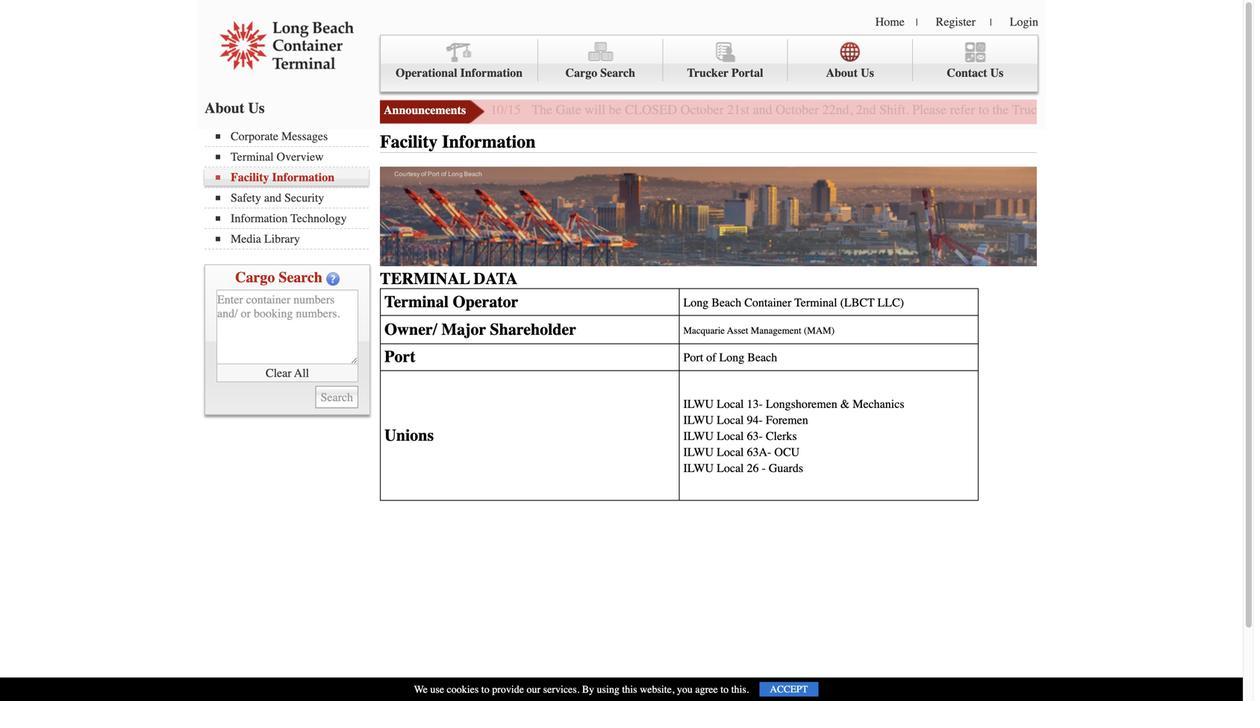 Task type: describe. For each thing, give the bounding box(es) containing it.
1 | from the left
[[916, 16, 918, 28]]

operator
[[453, 293, 518, 312]]

home
[[876, 15, 905, 29]]

operational information link
[[381, 39, 538, 81]]

about us link
[[788, 39, 913, 81]]

menu bar containing operational information
[[380, 35, 1039, 92]]

clerks
[[766, 430, 797, 443]]

safety
[[231, 191, 261, 205]]

longshoremen
[[766, 397, 838, 411]]

us for contact us link
[[990, 66, 1004, 80]]

accept button
[[760, 683, 819, 697]]

us for 'about us' link on the right top
[[861, 66, 874, 80]]

​​port
[[384, 348, 416, 367]]

information up 10/15
[[460, 66, 523, 80]]

1 vertical spatial cargo
[[235, 269, 275, 286]]

​port
[[684, 351, 703, 365]]

shareholder
[[490, 320, 576, 339]]

overview
[[277, 150, 324, 164]]

all
[[294, 366, 309, 380]]

​ilwu
[[684, 397, 714, 411]]

messages
[[281, 130, 328, 143]]

​​unions
[[384, 426, 434, 445]]

​terminal operator
[[384, 293, 518, 312]]

macquarie
[[684, 325, 725, 337]]

trucker portal
[[687, 66, 763, 80]]

cargo search link
[[538, 39, 663, 81]]

2 horizontal spatial to
[[979, 102, 989, 118]]

will
[[585, 102, 606, 118]]

truck
[[1012, 102, 1044, 118]]

1 horizontal spatial and
[[753, 102, 772, 118]]

this
[[622, 684, 637, 696]]

21st
[[727, 102, 750, 118]]

​​owner/
[[384, 320, 437, 339]]

​​long
[[684, 296, 709, 310]]

register link
[[936, 15, 976, 29]]

0 vertical spatial facility
[[380, 132, 438, 152]]

0 horizontal spatial us
[[248, 100, 265, 117]]

login link
[[1010, 15, 1039, 29]]

clear all
[[266, 366, 309, 380]]

1 october from the left
[[681, 102, 724, 118]]

4 local from the top
[[717, 446, 744, 459]]

information technology link
[[216, 212, 369, 225]]

trucker
[[687, 66, 729, 80]]

facility inside corporate messages terminal overview facility information safety and security information technology media library
[[231, 171, 269, 184]]

2 | from the left
[[990, 16, 992, 28]]

the
[[993, 102, 1009, 118]]

facility information
[[380, 132, 536, 152]]

operational
[[396, 66, 457, 80]]

this.
[[731, 684, 749, 696]]

be
[[609, 102, 622, 118]]

login
[[1010, 15, 1039, 29]]

(mam)
[[804, 325, 835, 337]]

facility information link
[[216, 171, 369, 184]]

for
[[1167, 102, 1182, 118]]

2 ilwu from the top
[[684, 430, 714, 443]]

0 vertical spatial about us
[[826, 66, 874, 80]]

contact us link
[[913, 39, 1038, 81]]

63-
[[747, 430, 763, 443]]

by
[[582, 684, 594, 696]]

13-
[[747, 397, 763, 411]]

corporate
[[231, 130, 278, 143]]

safety and security link
[[216, 191, 369, 205]]

1 gate from the left
[[556, 102, 581, 118]]

​​long beach container terminal (lbct llc)
[[684, 296, 904, 310]]

ocu
[[775, 446, 800, 459]]

and inside corporate messages terminal overview facility information safety and security information technology media library
[[264, 191, 281, 205]]

of
[[706, 351, 716, 365]]

information up the "security"
[[272, 171, 335, 184]]

1 ilwu from the top
[[684, 413, 714, 427]]

you
[[677, 684, 693, 696]]

22nd,
[[822, 102, 853, 118]]

corporate messages link
[[216, 130, 369, 143]]

5 local from the top
[[717, 462, 744, 475]]

security
[[284, 191, 324, 205]]

foremen
[[766, 413, 808, 427]]

refer
[[950, 102, 975, 118]]

2nd
[[856, 102, 876, 118]]

&
[[841, 397, 850, 411]]

llc)
[[878, 296, 904, 310]]

terminal inside corporate messages terminal overview facility information safety and security information technology media library
[[231, 150, 274, 164]]

hours
[[1076, 102, 1109, 118]]

agree
[[695, 684, 718, 696]]

94-
[[747, 413, 763, 427]]

register
[[936, 15, 976, 29]]

​port of long beach
[[684, 351, 777, 365]]

the
[[532, 102, 553, 118]]

provide
[[492, 684, 524, 696]]

cargo inside 'link'
[[566, 66, 597, 80]]

website,
[[640, 684, 674, 696]]



Task type: locate. For each thing, give the bounding box(es) containing it.
us inside 'about us' link
[[861, 66, 874, 80]]

clear
[[266, 366, 292, 380]]

-
[[762, 462, 766, 475]]

0 vertical spatial cargo
[[566, 66, 597, 80]]

about up 22nd,
[[826, 66, 858, 80]]

web
[[1112, 102, 1134, 118]]

our
[[527, 684, 541, 696]]

beach down macquarie asset management (mam)
[[748, 351, 777, 365]]

to left the provide on the left of page
[[481, 684, 490, 696]]

1 horizontal spatial beach
[[748, 351, 777, 365]]

cookies
[[447, 684, 479, 696]]

october left 22nd,
[[776, 102, 819, 118]]

search
[[600, 66, 635, 80], [279, 269, 322, 286]]

1 vertical spatial terminal
[[795, 296, 837, 310]]

1 vertical spatial facility
[[231, 171, 269, 184]]

local left 63a-
[[717, 446, 744, 459]]

terminal down corporate
[[231, 150, 274, 164]]

1 vertical spatial about us
[[205, 100, 265, 117]]

1 horizontal spatial to
[[721, 684, 729, 696]]

using
[[597, 684, 620, 696]]

|
[[916, 16, 918, 28], [990, 16, 992, 28]]

management
[[751, 325, 802, 337]]

facility up safety
[[231, 171, 269, 184]]

0 horizontal spatial and
[[264, 191, 281, 205]]

0 horizontal spatial facility
[[231, 171, 269, 184]]

terminal overview link
[[216, 150, 369, 164]]

us inside contact us link
[[990, 66, 1004, 80]]

2 horizontal spatial us
[[990, 66, 1004, 80]]

0 horizontal spatial beach
[[712, 296, 742, 310]]

10/15 the gate will be closed october 21st and october 22nd, 2nd shift. please refer to the truck gate hours web page for further gate d
[[491, 102, 1254, 118]]

portal
[[732, 66, 763, 80]]

services.
[[543, 684, 580, 696]]

1 horizontal spatial search
[[600, 66, 635, 80]]

closed
[[625, 102, 677, 118]]

and
[[753, 102, 772, 118], [264, 191, 281, 205]]

cargo down media
[[235, 269, 275, 286]]

0 horizontal spatial about
[[205, 100, 244, 117]]

2 gate from the left
[[1047, 102, 1073, 118]]

page
[[1138, 102, 1163, 118]]

63a-
[[747, 446, 772, 459]]

and right 21st
[[753, 102, 772, 118]]

3 ilwu from the top
[[684, 446, 714, 459]]

and right safety
[[264, 191, 281, 205]]

1 horizontal spatial about us
[[826, 66, 874, 80]]

us up 2nd on the right
[[861, 66, 874, 80]]

local
[[717, 397, 744, 411], [717, 413, 744, 427], [717, 430, 744, 443], [717, 446, 744, 459], [717, 462, 744, 475]]

please
[[912, 102, 947, 118]]

0 vertical spatial about
[[826, 66, 858, 80]]

0 horizontal spatial cargo
[[235, 269, 275, 286]]

1 horizontal spatial about
[[826, 66, 858, 80]]

facility down announcements
[[380, 132, 438, 152]]

cargo search up will
[[566, 66, 635, 80]]

about us up 22nd,
[[826, 66, 874, 80]]

beach up asset
[[712, 296, 742, 310]]

| left login 'link'
[[990, 16, 992, 28]]

guards
[[769, 462, 803, 475]]

0 horizontal spatial search
[[279, 269, 322, 286]]

0 vertical spatial terminal
[[231, 150, 274, 164]]

local left 63-
[[717, 430, 744, 443]]

announcements
[[384, 103, 466, 117]]

1 vertical spatial beach
[[748, 351, 777, 365]]

library
[[264, 232, 300, 246]]

contact
[[947, 66, 987, 80]]

media
[[231, 232, 261, 246]]

0 vertical spatial cargo search
[[566, 66, 635, 80]]

cargo search inside 'link'
[[566, 66, 635, 80]]

2 october from the left
[[776, 102, 819, 118]]

accept
[[770, 684, 808, 696]]

cargo up will
[[566, 66, 597, 80]]

about us up corporate
[[205, 100, 265, 117]]

0 horizontal spatial gate
[[556, 102, 581, 118]]

about us
[[826, 66, 874, 80], [205, 100, 265, 117]]

technology
[[291, 212, 347, 225]]

about up corporate
[[205, 100, 244, 117]]

macquarie asset management (mam)
[[684, 325, 835, 337]]

gate right "the"
[[556, 102, 581, 118]]

search down 'media library' link
[[279, 269, 322, 286]]

media library link
[[216, 232, 369, 246]]

search up be
[[600, 66, 635, 80]]

to
[[979, 102, 989, 118], [481, 684, 490, 696], [721, 684, 729, 696]]

local left 26 on the bottom
[[717, 462, 744, 475]]

trucker portal link
[[663, 39, 788, 81]]

us right the contact
[[990, 66, 1004, 80]]

ilwu
[[684, 413, 714, 427], [684, 430, 714, 443], [684, 446, 714, 459], [684, 462, 714, 475]]

26
[[747, 462, 759, 475]]

​​​​terminal
[[380, 270, 470, 289]]

1 horizontal spatial gate
[[1047, 102, 1073, 118]]

clear all button
[[217, 365, 358, 383]]

1 vertical spatial cargo search
[[235, 269, 322, 286]]

1 vertical spatial search
[[279, 269, 322, 286]]

cargo search
[[566, 66, 635, 80], [235, 269, 322, 286]]

1 horizontal spatial menu bar
[[380, 35, 1039, 92]]

we
[[414, 684, 428, 696]]

to left this.
[[721, 684, 729, 696]]

mechanics
[[853, 397, 905, 411]]

information down 10/15
[[442, 132, 536, 152]]

1 horizontal spatial us
[[861, 66, 874, 80]]

0 vertical spatial menu bar
[[380, 35, 1039, 92]]

0 horizontal spatial october
[[681, 102, 724, 118]]

local left 94-
[[717, 413, 744, 427]]

we use cookies to provide our services. by using this website, you agree to this.
[[414, 684, 749, 696]]

1 horizontal spatial cargo
[[566, 66, 597, 80]]

operational information
[[396, 66, 523, 80]]

october
[[681, 102, 724, 118], [776, 102, 819, 118]]

gate
[[1226, 102, 1248, 118]]

menu bar containing corporate messages
[[205, 128, 376, 250]]

1 vertical spatial about
[[205, 100, 244, 117]]

use
[[430, 684, 444, 696]]

3 local from the top
[[717, 430, 744, 443]]

0 horizontal spatial cargo search
[[235, 269, 322, 286]]

gate right truck
[[1047, 102, 1073, 118]]

Enter container numbers and/ or booking numbers.  text field
[[217, 290, 358, 365]]

1 vertical spatial and
[[264, 191, 281, 205]]

gate
[[556, 102, 581, 118], [1047, 102, 1073, 118]]

None submit
[[315, 386, 358, 409]]

0 horizontal spatial terminal
[[231, 150, 274, 164]]

contact us
[[947, 66, 1004, 80]]

d
[[1251, 102, 1254, 118]]

major
[[442, 320, 486, 339]]

us
[[861, 66, 874, 80], [990, 66, 1004, 80], [248, 100, 265, 117]]

1 horizontal spatial facility
[[380, 132, 438, 152]]

0 vertical spatial and
[[753, 102, 772, 118]]

4 ilwu from the top
[[684, 462, 714, 475]]

1 horizontal spatial october
[[776, 102, 819, 118]]

0 horizontal spatial to
[[481, 684, 490, 696]]

search inside 'link'
[[600, 66, 635, 80]]

facility
[[380, 132, 438, 152], [231, 171, 269, 184]]

0 vertical spatial beach
[[712, 296, 742, 310]]

​ilwu local 13- longshoremen & mechanics ilwu local 94- foremen ilwu local 63- clerks ilwu local 63a- ocu ilwu local 26 - guards
[[684, 397, 905, 475]]

0 horizontal spatial menu bar
[[205, 128, 376, 250]]

beach
[[712, 296, 742, 310], [748, 351, 777, 365]]

​terminal
[[384, 293, 449, 312]]

asset
[[727, 325, 748, 337]]

(lbct
[[840, 296, 875, 310]]

long
[[719, 351, 745, 365]]

​​owner/ major shareholder
[[384, 320, 576, 339]]

0 horizontal spatial |
[[916, 16, 918, 28]]

home link
[[876, 15, 905, 29]]

to left the the
[[979, 102, 989, 118]]

local left the 13-
[[717, 397, 744, 411]]

1 local from the top
[[717, 397, 744, 411]]

| right home 'link'
[[916, 16, 918, 28]]

cargo
[[566, 66, 597, 80], [235, 269, 275, 286]]

corporate messages terminal overview facility information safety and security information technology media library
[[231, 130, 347, 246]]

information down safety
[[231, 212, 288, 225]]

0 vertical spatial search
[[600, 66, 635, 80]]

1 horizontal spatial terminal
[[795, 296, 837, 310]]

1 vertical spatial menu bar
[[205, 128, 376, 250]]

container
[[745, 296, 792, 310]]

us up corporate
[[248, 100, 265, 117]]

1 horizontal spatial |
[[990, 16, 992, 28]]

0 horizontal spatial about us
[[205, 100, 265, 117]]

2 local from the top
[[717, 413, 744, 427]]

further
[[1186, 102, 1222, 118]]

cargo search down library
[[235, 269, 322, 286]]

1 horizontal spatial cargo search
[[566, 66, 635, 80]]

menu bar
[[380, 35, 1039, 92], [205, 128, 376, 250]]

terminal up '(mam)'
[[795, 296, 837, 310]]

terminal
[[231, 150, 274, 164], [795, 296, 837, 310]]

october left 21st
[[681, 102, 724, 118]]



Task type: vqa. For each thing, say whether or not it's contained in the screenshot.
1st the 'ILWU' from the bottom of the ​ilwu local 13- longshoremen & mechanics ilwu local 94- foremen ilwu local 63- clerks ilwu local 63a- ocu ilwu local 26 - guards
yes



